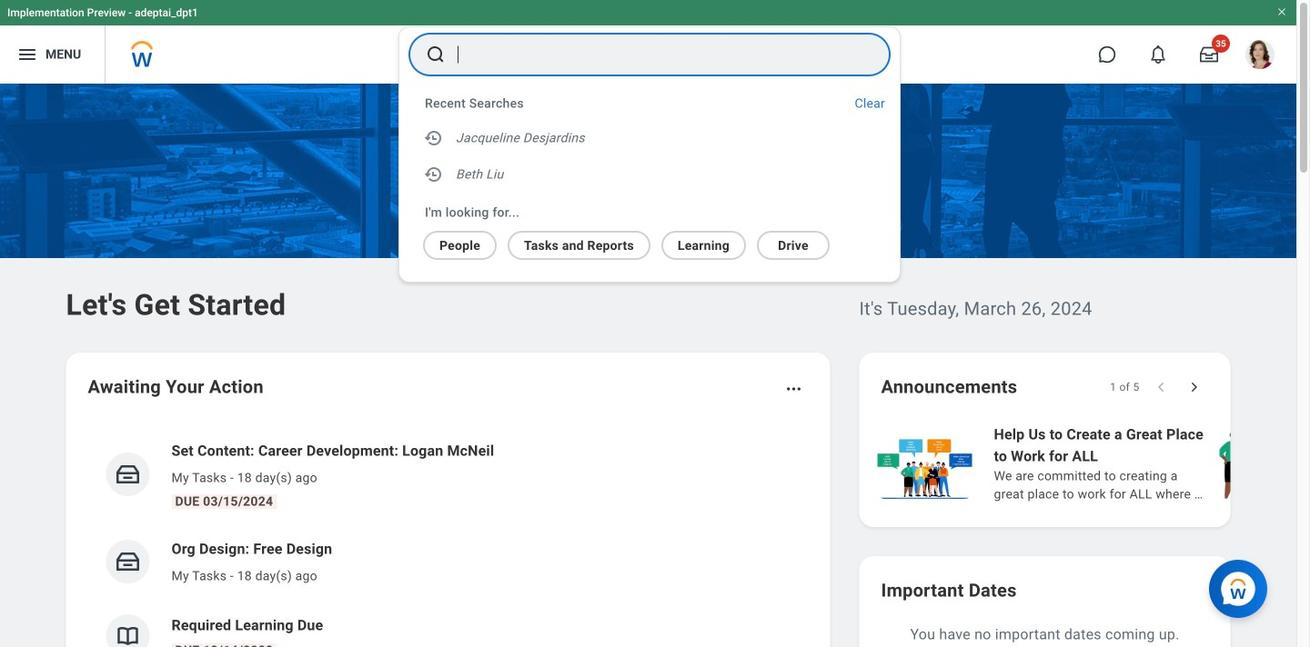 Task type: locate. For each thing, give the bounding box(es) containing it.
book open image
[[114, 623, 141, 648]]

1 horizontal spatial list
[[874, 422, 1310, 506]]

time image
[[423, 127, 445, 149]]

chevron right small image
[[1185, 378, 1203, 397]]

justify image
[[16, 44, 38, 66]]

close environment banner image
[[1276, 6, 1287, 17]]

1 vertical spatial inbox image
[[114, 549, 141, 576]]

0 vertical spatial list box
[[399, 120, 900, 197]]

inbox image
[[114, 461, 141, 489], [114, 549, 141, 576]]

main content
[[0, 84, 1310, 648]]

2 inbox image from the top
[[114, 549, 141, 576]]

list
[[874, 422, 1310, 506], [88, 426, 808, 648]]

1 vertical spatial list box
[[399, 224, 878, 260]]

banner
[[0, 0, 1296, 84]]

None search field
[[398, 26, 901, 283]]

status
[[1110, 380, 1139, 395]]

list box
[[399, 120, 900, 197], [399, 224, 878, 260]]

0 vertical spatial inbox image
[[114, 461, 141, 489]]



Task type: vqa. For each thing, say whether or not it's contained in the screenshot.
the bottommost List Box
yes



Task type: describe. For each thing, give the bounding box(es) containing it.
notifications large image
[[1149, 45, 1167, 64]]

profile logan mcneil image
[[1245, 40, 1275, 73]]

time image
[[423, 164, 445, 186]]

2 list box from the top
[[399, 224, 878, 260]]

1 inbox image from the top
[[114, 461, 141, 489]]

1 list box from the top
[[399, 120, 900, 197]]

Search Workday  search field
[[458, 35, 852, 75]]

0 horizontal spatial list
[[88, 426, 808, 648]]

chevron left small image
[[1152, 378, 1170, 397]]

search image
[[425, 44, 447, 66]]

related actions image
[[785, 380, 803, 398]]

inbox large image
[[1200, 45, 1218, 64]]



